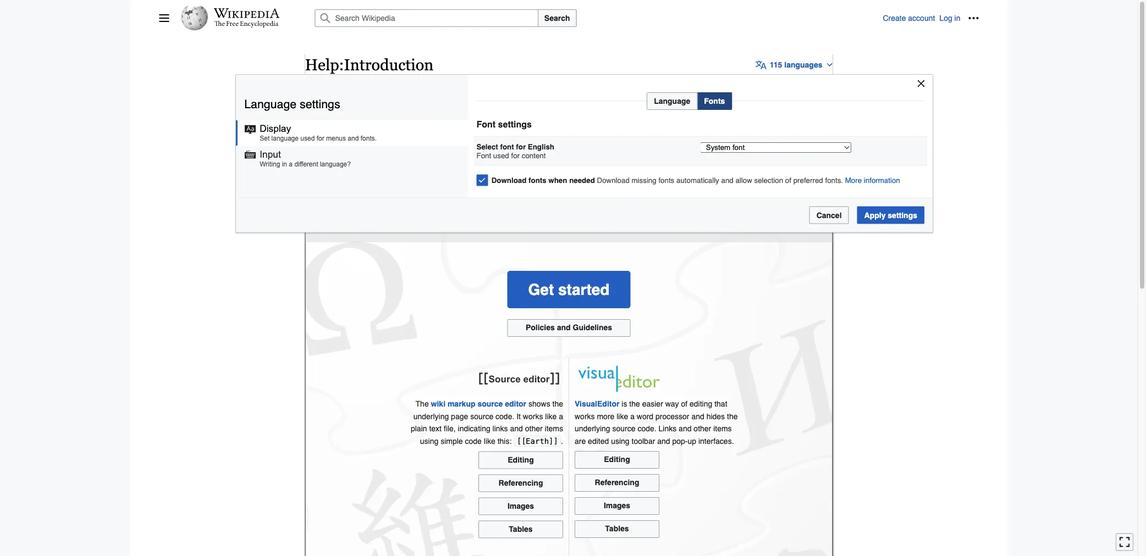 Task type: locate. For each thing, give the bounding box(es) containing it.
editing link down the edited
[[575, 452, 660, 469]]

like inside is the easier way of editing that works more like a word processor and hides the underlying source code. links and other items are edited using toolbar and pop-up interfaces.
[[617, 412, 628, 421]]

like
[[615, 173, 630, 184], [545, 412, 557, 421], [617, 412, 628, 421], [484, 437, 496, 446]]

fonts button
[[698, 92, 733, 110]]

the left free
[[363, 102, 374, 111]]

a
[[289, 161, 293, 168], [559, 412, 563, 421], [631, 412, 635, 421]]

needed
[[570, 176, 595, 185]]

settings for apply settings
[[888, 211, 918, 220]]

wikipedia up you
[[595, 125, 685, 148]]

. inside [[earth]] .
[[561, 437, 563, 446]]

content
[[522, 151, 546, 160]]

0 horizontal spatial fonts
[[529, 176, 547, 185]]

for right font
[[516, 143, 526, 151]]

tables
[[605, 525, 629, 534], [509, 525, 533, 534]]

0 vertical spatial is
[[532, 173, 540, 184]]

other up [[earth]]
[[525, 425, 543, 434]]

0 vertical spatial introduction
[[344, 56, 434, 74]]

Search search field
[[302, 9, 883, 27]]

1 vertical spatial in
[[282, 161, 287, 168]]

the up word
[[630, 400, 640, 409]]

0 horizontal spatial of
[[681, 400, 688, 409]]

editing down this:
[[508, 456, 534, 465]]

referencing link for the images link related to leftmost editing link
[[479, 475, 563, 493]]

font up the select
[[477, 119, 496, 129]]

1 horizontal spatial settings
[[498, 119, 532, 129]]

0 horizontal spatial editing
[[508, 456, 534, 465]]

1 horizontal spatial of
[[786, 176, 792, 185]]

0 horizontal spatial using
[[420, 437, 439, 446]]

1 horizontal spatial code.
[[638, 425, 657, 434]]

. left 'are'
[[561, 437, 563, 446]]

2 horizontal spatial a
[[631, 412, 635, 421]]

1 horizontal spatial images
[[604, 502, 631, 511]]

0 vertical spatial fonts.
[[361, 135, 377, 142]]

2 using from the left
[[611, 437, 630, 446]]

settings for font settings
[[498, 119, 532, 129]]

referencing down the edited
[[595, 479, 640, 487]]

0 horizontal spatial works
[[523, 412, 543, 421]]

fonts. left "more" at top right
[[826, 176, 844, 185]]

in right writing
[[282, 161, 287, 168]]

1 works from the left
[[523, 412, 543, 421]]

wikipedia
[[595, 125, 685, 148], [487, 173, 530, 184]]

code. down word
[[638, 425, 657, 434]]

0 horizontal spatial other
[[525, 425, 543, 434]]

language settings
[[244, 97, 340, 111]]

log
[[940, 14, 953, 23]]

policies
[[526, 324, 555, 332]]

fonts. down from wikipedia, the free encyclopedia
[[361, 135, 377, 142]]

0 horizontal spatial a
[[289, 161, 293, 168]]

introduction up free
[[344, 56, 434, 74]]

in right log
[[955, 14, 961, 23]]

input
[[260, 149, 281, 160]]

language inside button
[[654, 97, 691, 106]]

0 horizontal spatial tables link
[[479, 521, 563, 539]]

1 horizontal spatial fonts.
[[826, 176, 844, 185]]

items up interfaces.
[[714, 425, 732, 434]]

fonts
[[529, 176, 547, 185], [659, 176, 675, 185]]

0 horizontal spatial tables
[[509, 525, 533, 534]]

Search Wikipedia search field
[[315, 9, 539, 27]]

hides
[[707, 412, 725, 421]]

using right the edited
[[611, 437, 630, 446]]

0 horizontal spatial images link
[[479, 498, 563, 516]]

1 horizontal spatial images link
[[575, 498, 660, 515]]

tables link
[[575, 521, 660, 539], [479, 521, 563, 539]]

1 horizontal spatial tables
[[605, 525, 629, 534]]

settings up font
[[498, 119, 532, 129]]

menus
[[326, 135, 346, 142]]

the right shows
[[553, 400, 563, 409]]

language up display
[[244, 97, 297, 111]]

referencing link
[[575, 475, 660, 492], [479, 475, 563, 493]]

1 font from the top
[[477, 119, 496, 129]]

the inside shows the underlying page source code. it works like a plain text file, indicating links and other items using simple code like this:
[[553, 400, 563, 409]]

items inside is the easier way of editing that works more like a word processor and hides the underlying source code. links and other items are edited using toolbar and pop-up interfaces.
[[714, 425, 732, 434]]

referencing down this:
[[499, 479, 543, 488]]

like left you
[[615, 173, 630, 184]]

is down wikipedia:visualeditor/user guide image
[[622, 400, 628, 409]]

and down links
[[658, 437, 671, 446]]

0 horizontal spatial download
[[492, 176, 527, 185]]

and
[[348, 135, 359, 142], [722, 176, 734, 185], [557, 324, 571, 332], [692, 412, 705, 421], [510, 425, 523, 434], [679, 425, 692, 434], [658, 437, 671, 446]]

font left font
[[477, 151, 491, 160]]

search
[[545, 14, 570, 23]]

the right hides
[[727, 412, 738, 421]]

0 vertical spatial used
[[301, 135, 315, 142]]

0 vertical spatial in
[[955, 14, 961, 23]]

for inside display set language used for menus and fonts.
[[317, 135, 324, 142]]

editing link
[[575, 452, 660, 469], [479, 452, 563, 470]]

referencing for the images link related to leftmost editing link's referencing link
[[499, 479, 543, 488]]

underlying up the edited
[[575, 425, 611, 434]]

.
[[649, 173, 652, 184], [561, 437, 563, 446]]

1 download from the left
[[492, 176, 527, 185]]

a left different
[[289, 161, 293, 168]]

download left you
[[597, 176, 630, 185]]

0 vertical spatial settings
[[300, 97, 340, 111]]

language
[[272, 135, 299, 142]]

wikipedia down select font for english font used for content
[[487, 173, 530, 184]]

of right way
[[681, 400, 688, 409]]

items
[[545, 425, 563, 434], [714, 425, 732, 434]]

works inside shows the underlying page source code. it works like a plain text file, indicating links and other items using simple code like this:
[[523, 412, 543, 421]]

code. inside is the easier way of editing that works more like a word processor and hides the underlying source code. links and other items are edited using toolbar and pop-up interfaces.
[[638, 425, 657, 434]]

wikipedia image
[[214, 8, 280, 18]]

1 horizontal spatial used
[[493, 151, 509, 160]]

0 horizontal spatial language
[[244, 97, 297, 111]]

0 horizontal spatial editing link
[[479, 452, 563, 470]]

2 items from the left
[[714, 425, 732, 434]]

plain
[[411, 425, 427, 434]]

this:
[[498, 437, 512, 446]]

1 horizontal spatial editing
[[604, 455, 630, 464]]

1 horizontal spatial language
[[654, 97, 691, 106]]

for left menus at the left of the page
[[317, 135, 324, 142]]

like left this:
[[484, 437, 496, 446]]

used up input writing in a different language?
[[301, 135, 315, 142]]

and right menus at the left of the page
[[348, 135, 359, 142]]

markup
[[448, 400, 476, 409]]

1 horizontal spatial .
[[649, 173, 652, 184]]

using down text
[[420, 437, 439, 446]]

0 horizontal spatial fonts.
[[361, 135, 377, 142]]

referencing for referencing link associated with the images link related to rightmost editing link
[[595, 479, 640, 487]]

easier
[[642, 400, 663, 409]]

source
[[723, 82, 746, 91], [478, 400, 503, 409], [471, 412, 494, 421], [613, 425, 636, 434]]

115
[[770, 60, 783, 69]]

settings inside button
[[888, 211, 918, 220]]

code
[[465, 437, 482, 446]]

more
[[597, 412, 615, 421]]

editing down the edited
[[604, 455, 630, 464]]

1 other from the left
[[525, 425, 543, 434]]

fonts.
[[361, 135, 377, 142], [826, 176, 844, 185]]

introduction to wikipedia main content
[[301, 50, 840, 557]]

1 vertical spatial used
[[493, 151, 509, 160]]

the wiki markup source editor
[[416, 400, 527, 409]]

links
[[659, 425, 677, 434]]

is left made
[[532, 173, 540, 184]]

. left automatically
[[649, 173, 652, 184]]

0 horizontal spatial items
[[545, 425, 563, 434]]

115 languages
[[770, 60, 823, 69]]

1 vertical spatial font
[[477, 151, 491, 160]]

1 items from the left
[[545, 425, 563, 434]]

code. up links
[[496, 412, 515, 421]]

0 horizontal spatial settings
[[300, 97, 340, 111]]

more information link
[[846, 176, 901, 185]]

1 fonts from the left
[[529, 176, 547, 185]]

2 vertical spatial settings
[[888, 211, 918, 220]]

a left word
[[631, 412, 635, 421]]

get started
[[529, 281, 610, 299]]

1 horizontal spatial download
[[597, 176, 630, 185]]

toolbar
[[632, 437, 656, 446]]

0 vertical spatial code.
[[496, 412, 515, 421]]

account
[[909, 14, 936, 23]]

1 horizontal spatial is
[[622, 400, 628, 409]]

of inside is the easier way of editing that works more like a word processor and hides the underlying source code. links and other items are edited using toolbar and pop-up interfaces.
[[681, 400, 688, 409]]

source down "more"
[[613, 425, 636, 434]]

apply settings button
[[858, 207, 925, 224]]

using inside is the easier way of editing that works more like a word processor and hides the underlying source code. links and other items are edited using toolbar and pop-up interfaces.
[[611, 437, 630, 446]]

log in and more options image
[[969, 13, 980, 24]]

way
[[666, 400, 679, 409]]

create
[[883, 14, 906, 23]]

referencing link down this:
[[479, 475, 563, 493]]

other up up
[[694, 425, 712, 434]]

1 horizontal spatial referencing
[[595, 479, 640, 487]]

0 horizontal spatial referencing
[[499, 479, 543, 488]]

1 horizontal spatial using
[[611, 437, 630, 446]]

create account link
[[883, 14, 936, 23]]

create account log in
[[883, 14, 961, 23]]

language down 'read'
[[654, 97, 691, 106]]

other inside is the easier way of editing that works more like a word processor and hides the underlying source code. links and other items are edited using toolbar and pop-up interfaces.
[[694, 425, 712, 434]]

works for other
[[523, 412, 543, 421]]

2 horizontal spatial settings
[[888, 211, 918, 220]]

1 horizontal spatial works
[[575, 412, 595, 421]]

like right "more"
[[617, 412, 628, 421]]

1 horizontal spatial tables link
[[575, 521, 660, 539]]

and down it
[[510, 425, 523, 434]]

for left content
[[511, 151, 520, 160]]

text
[[429, 425, 442, 434]]

1 horizontal spatial underlying
[[575, 425, 611, 434]]

settings for language settings
[[300, 97, 340, 111]]

1 horizontal spatial other
[[694, 425, 712, 434]]

2 other from the left
[[694, 425, 712, 434]]

1 horizontal spatial a
[[559, 412, 563, 421]]

1 vertical spatial wikipedia
[[487, 173, 530, 184]]

0 horizontal spatial code.
[[496, 412, 515, 421]]

images for rightmost editing link
[[604, 502, 631, 511]]

guidelines
[[573, 324, 612, 332]]

1 using from the left
[[420, 437, 439, 446]]

referencing link down the edited
[[575, 475, 660, 492]]

works down visualeditor
[[575, 412, 595, 421]]

language for language
[[654, 97, 691, 106]]

download down select font for english font used for content
[[492, 176, 527, 185]]

1 horizontal spatial items
[[714, 425, 732, 434]]

0 horizontal spatial images
[[508, 502, 534, 511]]

fonts. inside display set language used for menus and fonts.
[[361, 135, 377, 142]]

0 horizontal spatial referencing link
[[479, 475, 563, 493]]

a inside input writing in a different language?
[[289, 161, 293, 168]]

1 vertical spatial of
[[681, 400, 688, 409]]

0 horizontal spatial in
[[282, 161, 287, 168]]

to
[[571, 125, 590, 148]]

a inside is the easier way of editing that works more like a word processor and hides the underlying source code. links and other items are edited using toolbar and pop-up interfaces.
[[631, 412, 635, 421]]

0 vertical spatial wikipedia
[[595, 125, 685, 148]]

referencing link for the images link related to rightmost editing link
[[575, 475, 660, 492]]

view
[[704, 82, 721, 91]]

works down shows
[[523, 412, 543, 421]]

source inside shows the underlying page source code. it works like a plain text file, indicating links and other items using simple code like this:
[[471, 412, 494, 421]]

different
[[295, 161, 318, 168]]

2 fonts from the left
[[659, 176, 675, 185]]

1 horizontal spatial in
[[955, 14, 961, 23]]

in inside personal tools navigation
[[955, 14, 961, 23]]

1 horizontal spatial fonts
[[659, 176, 675, 185]]

are
[[575, 437, 586, 446]]

1 vertical spatial settings
[[498, 119, 532, 129]]

0 vertical spatial underlying
[[414, 412, 449, 421]]

set
[[260, 135, 270, 142]]

items inside shows the underlying page source code. it works like a plain text file, indicating links and other items using simple code like this:
[[545, 425, 563, 434]]

fonts right missing on the top right of the page
[[659, 176, 675, 185]]

2 works from the left
[[575, 412, 595, 421]]

edited
[[588, 437, 609, 446]]

0 horizontal spatial used
[[301, 135, 315, 142]]

wiki markup source editor link
[[431, 400, 527, 409]]

2 font from the top
[[477, 151, 491, 160]]

1 vertical spatial underlying
[[575, 425, 611, 434]]

1 vertical spatial is
[[622, 400, 628, 409]]

editing link down this:
[[479, 452, 563, 470]]

introduction up content
[[454, 125, 566, 148]]

0 horizontal spatial underlying
[[414, 412, 449, 421]]

1 vertical spatial fonts.
[[826, 176, 844, 185]]

language
[[654, 97, 691, 106], [244, 97, 297, 111]]

1 horizontal spatial wikipedia
[[595, 125, 685, 148]]

images
[[604, 502, 631, 511], [508, 502, 534, 511]]

in
[[955, 14, 961, 23], [282, 161, 287, 168]]

0 vertical spatial font
[[477, 119, 496, 129]]

source down the wiki markup source editor link
[[471, 412, 494, 421]]

1 vertical spatial .
[[561, 437, 563, 446]]

1 vertical spatial code.
[[638, 425, 657, 434]]

items up [[earth]] .
[[545, 425, 563, 434]]

source left editor
[[478, 400, 503, 409]]

0 horizontal spatial is
[[532, 173, 540, 184]]

1 horizontal spatial introduction
[[454, 125, 566, 148]]

tables for the images link related to rightmost editing link
[[605, 525, 629, 534]]

works
[[523, 412, 543, 421], [575, 412, 595, 421]]

settings up display set language used for menus and fonts.
[[300, 97, 340, 111]]

a up [[earth]] .
[[559, 412, 563, 421]]

underlying up text
[[414, 412, 449, 421]]

wikipedia,
[[325, 102, 361, 111]]

using
[[420, 437, 439, 446], [611, 437, 630, 446]]

of right selection
[[786, 176, 792, 185]]

using inside shows the underlying page source code. it works like a plain text file, indicating links and other items using simple code like this:
[[420, 437, 439, 446]]

settings right apply
[[888, 211, 918, 220]]

introduction to wikipedia
[[454, 125, 685, 148]]

0 horizontal spatial .
[[561, 437, 563, 446]]

1 horizontal spatial referencing link
[[575, 475, 660, 492]]

used down font settings
[[493, 151, 509, 160]]

font
[[477, 119, 496, 129], [477, 151, 491, 160]]

works inside is the easier way of editing that works more like a word processor and hides the underlying source code. links and other items are edited using toolbar and pop-up interfaces.
[[575, 412, 595, 421]]

the
[[363, 102, 374, 111], [553, 400, 563, 409], [630, 400, 640, 409], [727, 412, 738, 421]]

editing for leftmost editing link
[[508, 456, 534, 465]]

fonts left when in the top of the page
[[529, 176, 547, 185]]

font inside select font for english font used for content
[[477, 151, 491, 160]]



Task type: vqa. For each thing, say whether or not it's contained in the screenshot.
x small image
no



Task type: describe. For each thing, give the bounding box(es) containing it.
apply
[[865, 211, 886, 220]]

shows
[[529, 400, 551, 409]]

language?
[[320, 161, 351, 168]]

shows the underlying page source code. it works like a plain text file, indicating links and other items using simple code like this:
[[411, 400, 563, 446]]

when
[[549, 176, 568, 185]]

language button
[[647, 92, 698, 110]]

get
[[529, 281, 554, 299]]

more
[[846, 176, 862, 185]]

wikipedia is made by people like you .
[[487, 173, 652, 184]]

view source link
[[704, 76, 746, 95]]

0 vertical spatial of
[[786, 176, 792, 185]]

underlying inside is the easier way of editing that works more like a word processor and hides the underlying source code. links and other items are edited using toolbar and pop-up interfaces.
[[575, 425, 611, 434]]

select font for english font used for content
[[477, 143, 555, 160]]

2 download from the left
[[597, 176, 630, 185]]

source inside is the easier way of editing that works more like a word processor and hides the underlying source code. links and other items are edited using toolbar and pop-up interfaces.
[[613, 425, 636, 434]]

wiki
[[431, 400, 446, 409]]

language for language settings
[[244, 97, 297, 111]]

used inside select font for english font used for content
[[493, 151, 509, 160]]

by
[[569, 173, 580, 184]]

cancel
[[817, 211, 842, 220]]

source right view on the top right of the page
[[723, 82, 746, 91]]

is the easier way of editing that works more like a word processor and hides the underlying source code. links and other items are edited using toolbar and pop-up interfaces.
[[575, 400, 738, 446]]

from wikipedia, the free encyclopedia
[[305, 102, 436, 111]]

font
[[500, 143, 514, 151]]

help
[[305, 56, 339, 74]]

wikipedia:visualeditor/user guide image
[[575, 364, 663, 395]]

editing for rightmost editing link
[[604, 455, 630, 464]]

visualeditor link
[[575, 400, 620, 409]]

people
[[583, 173, 612, 184]]

is inside is the easier way of editing that works more like a word processor and hides the underlying source code. links and other items are edited using toolbar and pop-up interfaces.
[[622, 400, 628, 409]]

interfaces.
[[699, 437, 734, 446]]

fullscreen image
[[1120, 537, 1131, 548]]

in inside input writing in a different language?
[[282, 161, 287, 168]]

selection
[[755, 176, 784, 185]]

0 vertical spatial .
[[649, 173, 652, 184]]

and inside shows the underlying page source code. it works like a plain text file, indicating links and other items using simple code like this:
[[510, 425, 523, 434]]

get started link
[[508, 271, 631, 309]]

editing
[[690, 400, 713, 409]]

preferred
[[794, 176, 824, 185]]

works for underlying
[[575, 412, 595, 421]]

menu image
[[159, 13, 170, 24]]

display set language used for menus and fonts.
[[260, 123, 377, 142]]

the free encyclopedia image
[[215, 21, 279, 28]]

read
[[677, 82, 695, 91]]

made
[[542, 173, 567, 184]]

you
[[633, 173, 649, 184]]

view source
[[704, 82, 746, 91]]

:
[[339, 56, 344, 74]]

simple
[[441, 437, 463, 446]]

up
[[688, 437, 697, 446]]

visualeditor
[[575, 400, 620, 409]]

links
[[493, 425, 508, 434]]

cancel button
[[810, 207, 849, 224]]

1 horizontal spatial editing link
[[575, 452, 660, 469]]

a inside shows the underlying page source code. it works like a plain text file, indicating links and other items using simple code like this:
[[559, 412, 563, 421]]

log in link
[[940, 14, 961, 23]]

used inside display set language used for menus and fonts.
[[301, 135, 315, 142]]

language progressive image
[[756, 59, 767, 70]]

input writing in a different language?
[[260, 149, 351, 168]]

information
[[864, 176, 901, 185]]

allow
[[736, 176, 753, 185]]

0 horizontal spatial wikipedia
[[487, 173, 530, 184]]

download fonts when needed download missing fonts automatically and allow selection of preferred fonts. more information
[[492, 176, 901, 185]]

automatically
[[677, 176, 720, 185]]

tables for the images link related to leftmost editing link
[[509, 525, 533, 534]]

and up the pop-
[[679, 425, 692, 434]]

policies and guidelines link
[[508, 320, 631, 337]]

started
[[559, 281, 610, 299]]

and right policies
[[557, 324, 571, 332]]

processor
[[656, 412, 690, 421]]

from
[[305, 102, 323, 111]]

tables link for the images link related to rightmost editing link
[[575, 521, 660, 539]]

images link for leftmost editing link
[[479, 498, 563, 516]]

policies and guidelines
[[526, 324, 612, 332]]

that
[[715, 400, 728, 409]]

languages
[[785, 60, 823, 69]]

english
[[528, 143, 555, 151]]

help : introduction
[[305, 56, 434, 74]]

encyclopedia
[[391, 102, 436, 111]]

it
[[517, 412, 521, 421]]

code. inside shows the underlying page source code. it works like a plain text file, indicating links and other items using simple code like this:
[[496, 412, 515, 421]]

the
[[416, 400, 429, 409]]

page
[[451, 412, 468, 421]]

select
[[477, 143, 498, 151]]

and down editing
[[692, 412, 705, 421]]

word
[[637, 412, 654, 421]]

like down shows
[[545, 412, 557, 421]]

read link
[[677, 76, 695, 96]]

pop-
[[673, 437, 688, 446]]

apply settings
[[865, 211, 918, 220]]

0 horizontal spatial introduction
[[344, 56, 434, 74]]

tables link for the images link related to leftmost editing link
[[479, 521, 563, 539]]

personal tools navigation
[[883, 9, 983, 27]]

other inside shows the underlying page source code. it works like a plain text file, indicating links and other items using simple code like this:
[[525, 425, 543, 434]]

help:wikitext image
[[475, 364, 563, 395]]

font settings
[[477, 119, 532, 129]]

and inside display set language used for menus and fonts.
[[348, 135, 359, 142]]

images for leftmost editing link
[[508, 502, 534, 511]]

[[earth]] .
[[517, 437, 563, 446]]

1 vertical spatial introduction
[[454, 125, 566, 148]]

images link for rightmost editing link
[[575, 498, 660, 515]]

file,
[[444, 425, 456, 434]]

and left allow
[[722, 176, 734, 185]]

indicating
[[458, 425, 491, 434]]

editor
[[505, 400, 527, 409]]

fonts
[[704, 97, 725, 106]]

underlying inside shows the underlying page source code. it works like a plain text file, indicating links and other items using simple code like this:
[[414, 412, 449, 421]]

missing
[[632, 176, 657, 185]]

search button
[[538, 9, 577, 27]]



